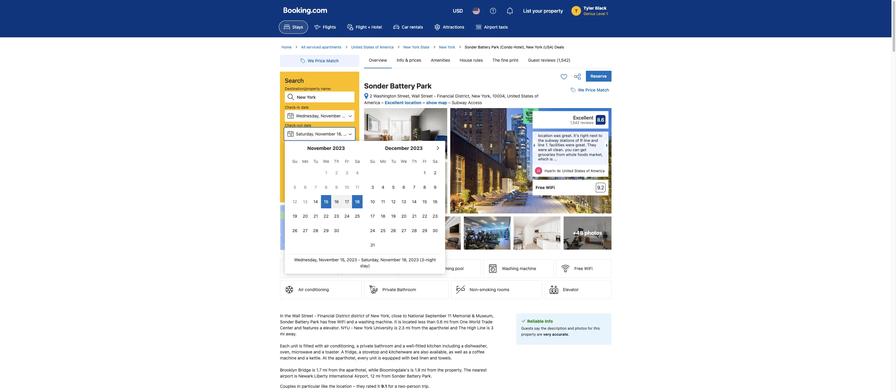 Task type: describe. For each thing, give the bounding box(es) containing it.
15, for wednesday, november 15, 2023 - saturday, november 18, 2023 (3-night stay)
[[340, 258, 346, 263]]

2 vertical spatial the
[[464, 368, 471, 373]]

28 November 2023 checkbox
[[311, 224, 321, 238]]

& inside search 'section'
[[314, 164, 316, 169]]

in for couples
[[297, 384, 301, 390]]

- up features on the bottom left of the page
[[315, 314, 317, 319]]

7 for 7 december 2023 option
[[413, 185, 416, 190]]

31 December 2023 checkbox
[[368, 239, 378, 252]]

– excellent location – show map – subway access
[[382, 100, 482, 105]]

bathroom
[[375, 344, 394, 349]]

is left the 2.3 at the bottom left of the page
[[395, 326, 398, 331]]

0 horizontal spatial night
[[289, 141, 298, 146]]

the right 'like'
[[329, 384, 336, 390]]

4 November 2023 checkbox
[[352, 167, 363, 180]]

18 November 2023 checkbox
[[352, 195, 363, 209]]

stations
[[560, 138, 575, 143]]

we price match button inside search 'section'
[[298, 56, 342, 66]]

10 for 10 december 2023 "option"
[[371, 199, 375, 205]]

line
[[478, 326, 486, 331]]

4 for 4 checkbox
[[382, 185, 385, 190]]

14 December 2023 checkbox
[[409, 195, 420, 209]]

conditioning,
[[330, 344, 356, 349]]

1 vertical spatial the
[[459, 326, 466, 331]]

new up info & prices at the left top of the page
[[404, 45, 411, 49]]

reviews inside excellent 1,542 reviews
[[581, 121, 594, 125]]

amenities link
[[426, 52, 455, 68]]

airport taxis link
[[471, 21, 513, 34]]

1 horizontal spatial we price match button
[[569, 85, 612, 96]]

washing
[[502, 266, 519, 272]]

attractions
[[443, 24, 465, 30]]

mi right 1.8
[[422, 368, 427, 373]]

1 vertical spatial info
[[545, 319, 553, 324]]

show on map
[[307, 231, 334, 236]]

14 for the 14 'option'
[[314, 199, 318, 205]]

york up amenities
[[448, 45, 456, 49]]

park.
[[423, 374, 432, 379]]

2 inside option
[[336, 170, 338, 176]]

11 for 11 'option'
[[356, 185, 360, 190]]

financial inside in the wall street - financial district district of new york, close to national september 11 memorial & museum, sonder battery park has free wifi and a washing machine. it is located less than 0.6 mi from one world trade center and features a elevator. nyu - new york university is 2.3 mi from the aparthotel and the high line is 3 mi away. each unit is fitted with air conditioning, a private bathroom and a well-fitted kitchen including a dishwasher, oven, microwave and a toaster. a fridge, a stovetop and kitchenware are also available, as well as a coffee machine and a kettle. at the aparthotel, every unit is equipped with bed linen and towels. brooklyn bridge is 1.7 mi from the aparthotel, while bloomingdale's is 1.8 mi from the property. the nearest airport is newark liberty international airport, 12 mi from sonder battery park.
[[318, 314, 335, 319]]

is right it
[[398, 320, 402, 325]]

like
[[322, 384, 328, 390]]

new york state link
[[404, 45, 430, 50]]

2 inside option
[[434, 170, 437, 176]]

sa for november 2023
[[355, 159, 360, 164]]

from up 'park.'
[[428, 368, 437, 373]]

and up the away. at left
[[295, 326, 302, 331]]

23 for 23 november 2023 option
[[334, 214, 339, 219]]

0 horizontal spatial united
[[351, 45, 363, 49]]

print
[[510, 58, 519, 63]]

house rules link
[[455, 52, 488, 68]]

mi right 0.6
[[444, 320, 449, 325]]

19 for 19 december 2023 checkbox
[[392, 214, 396, 219]]

scored 8.6 element
[[596, 115, 606, 125]]

washing
[[359, 320, 375, 325]]

6 for 6 november 2023 option
[[304, 185, 307, 190]]

fr for december 2023
[[423, 159, 427, 164]]

7 for 7 november 2023 checkbox
[[315, 185, 317, 190]]

close
[[392, 314, 402, 319]]

0 vertical spatial america
[[380, 45, 394, 49]]

1 as from the left
[[449, 350, 454, 355]]

check- for out
[[285, 123, 297, 128]]

- right the nyu
[[351, 326, 353, 331]]

bathroom
[[397, 288, 416, 293]]

18 for 18 november 2023 checkbox
[[355, 199, 360, 205]]

new up amenities
[[439, 45, 447, 49]]

25 December 2023 checkbox
[[378, 224, 389, 238]]

1 December 2023 checkbox
[[420, 167, 430, 180]]

16 December 2023 checkbox
[[430, 195, 441, 209]]

is down stovetop at bottom
[[378, 356, 381, 361]]

- inside wednesday, november 15, 2023 - saturday, november 18, 2023 (3-night stay)
[[358, 258, 360, 263]]

20 for the 20 option
[[402, 214, 407, 219]]

and down memorial
[[451, 326, 458, 331]]

list your property link
[[520, 4, 567, 18]]

guest reviews (1,542)
[[529, 58, 571, 63]]

booking.com image
[[284, 7, 327, 14]]

0 vertical spatial unit
[[291, 344, 298, 349]]

air conditioning button
[[280, 281, 362, 300]]

9 December 2023 checkbox
[[430, 181, 441, 194]]

rated excellent element
[[536, 114, 594, 122]]

27 December 2023 checkbox
[[399, 224, 409, 238]]

photos inside guests say the description and photos for this property are
[[576, 327, 587, 331]]

sonder up washington
[[364, 82, 389, 90]]

are inside guests say the description and photos for this property are
[[537, 333, 543, 337]]

is inside location was great. it's right next to the subway stations of r line and line 1. facilities were great. they were all clean. you can get groceries from whole foods market, which is …
[[550, 157, 553, 162]]

location was great. it's right next to the subway stations of r line and line 1. facilities were great. they were all clean. you can get groceries from whole foods market, which is …
[[539, 133, 603, 162]]

two-
[[399, 384, 408, 390]]

12 November 2023 checkbox
[[290, 195, 300, 209]]

battery up 'rules' in the top of the page
[[478, 45, 491, 49]]

we down children
[[323, 159, 330, 164]]

we price match for the rightmost we price match dropdown button
[[579, 88, 610, 93]]

united inside 2 washington street, wall street - financial district, new york, 10004, united states of america
[[508, 94, 520, 99]]

it's
[[574, 133, 580, 138]]

night inside wednesday, november 15, 2023 - saturday, november 18, 2023 (3-night stay)
[[426, 258, 436, 263]]

1 vertical spatial unit
[[370, 356, 377, 361]]

0 vertical spatial free
[[536, 185, 545, 190]]

14 November 2023 checkbox
[[311, 195, 321, 209]]

airport
[[485, 24, 498, 30]]

0 horizontal spatial 15
[[289, 115, 292, 119]]

new york
[[439, 45, 456, 49]]

2 vertical spatial for
[[389, 384, 394, 390]]

mo for november
[[303, 159, 309, 164]]

6 November 2023 checkbox
[[300, 181, 311, 194]]

elevator
[[564, 288, 579, 293]]

a up at
[[322, 350, 324, 355]]

foods
[[578, 152, 589, 157]]

search section
[[278, 50, 446, 274]]

0 horizontal spatial free wifi
[[536, 185, 555, 190]]

battery up features on the bottom left of the page
[[295, 320, 310, 325]]

wednesday, november 15, 2023 - saturday, november 18, 2023 (3-night stay)
[[294, 258, 436, 269]]

every
[[358, 356, 369, 361]]

you
[[566, 147, 572, 152]]

away.
[[286, 332, 297, 337]]

2 adults · 0 children · 1 room
[[288, 152, 343, 157]]

info & prices
[[397, 58, 422, 63]]

6 December 2023 checkbox
[[399, 181, 409, 194]]

tyler black genius level 1
[[584, 5, 608, 16]]

smoking
[[480, 288, 496, 293]]

international
[[329, 374, 354, 379]]

18 for 18 option
[[381, 214, 386, 219]]

sonder up 'house rules' at the top right of page
[[465, 45, 477, 49]]

23 November 2023 checkbox
[[332, 210, 342, 223]]

5 November 2023 checkbox
[[290, 181, 300, 194]]

a up every
[[359, 350, 361, 355]]

0 horizontal spatial were
[[539, 147, 547, 152]]

machine inside in the wall street - financial district district of new york, close to national september 11 memorial & museum, sonder battery park has free wifi and a washing machine. it is located less than 0.6 mi from one world trade center and features a elevator. nyu - new york university is 2.3 mi from the aparthotel and the high line is 3 mi away. each unit is fitted with air conditioning, a private bathroom and a well-fitted kitchen including a dishwasher, oven, microwave and a toaster. a fridge, a stovetop and kitchenware are also available, as well as a coffee machine and a kettle. at the aparthotel, every unit is equipped with bed linen and towels. brooklyn bridge is 1.7 mi from the aparthotel, while bloomingdale's is 1.8 mi from the property. the nearest airport is newark liberty international airport, 12 mi from sonder battery park.
[[280, 356, 297, 361]]

apartments inside search 'section'
[[317, 164, 337, 169]]

to inside location was great. it's right next to the subway stations of r line and line 1. facilities were great. they were all clean. you can get groceries from whole foods market, which is …
[[599, 133, 603, 138]]

4 for 4 'checkbox'
[[356, 170, 359, 176]]

new right 'hotel),'
[[527, 45, 534, 49]]

district
[[351, 314, 365, 319]]

free inside button
[[575, 266, 584, 272]]

hyerin
[[545, 169, 556, 174]]

very accurate .
[[544, 333, 570, 337]]

12 December 2023 checkbox
[[389, 195, 399, 209]]

flights
[[323, 24, 336, 30]]

machine inside button
[[520, 266, 537, 272]]

0 vertical spatial location
[[405, 100, 422, 105]]

features
[[303, 326, 319, 331]]

9.1
[[381, 384, 387, 390]]

excellent location – show map button
[[385, 100, 449, 105]]

map inside search 'section'
[[325, 231, 334, 236]]

and up the nyu
[[347, 320, 354, 325]]

a up fridge,
[[357, 344, 359, 349]]

all serviced apartments
[[301, 45, 342, 49]]

1 horizontal spatial were
[[566, 143, 575, 148]]

2 vertical spatial states
[[575, 169, 586, 174]]

7 December 2023 checkbox
[[409, 181, 420, 194]]

is left 1.8
[[411, 368, 414, 373]]

the inside location was great. it's right next to the subway stations of r line and line 1. facilities were great. they were all clean. you can get groceries from whole foods market, which is …
[[539, 138, 544, 143]]

wall inside 2 washington street, wall street - financial district, new york, 10004, united states of america
[[412, 94, 420, 99]]

newark
[[299, 374, 313, 379]]

2 vertical spatial united
[[563, 169, 574, 174]]

in for check-
[[297, 105, 300, 110]]

0 vertical spatial info
[[397, 58, 404, 63]]

3 November 2023 checkbox
[[342, 167, 352, 180]]

0 vertical spatial map
[[439, 100, 448, 105]]

price for the rightmost we price match dropdown button
[[586, 88, 596, 93]]

house rules
[[460, 58, 483, 63]]

taxis
[[499, 24, 508, 30]]

a down microwave
[[306, 356, 309, 361]]

attractions link
[[430, 21, 470, 34]]

all serviced apartments link
[[301, 45, 342, 50]]

which
[[539, 157, 549, 162]]

we up excellent 1,542 reviews
[[579, 88, 585, 93]]

rooms
[[498, 288, 510, 293]]

check-out date
[[285, 123, 312, 128]]

0 horizontal spatial saturday,
[[296, 132, 314, 137]]

mi down center
[[280, 332, 285, 337]]

30 for 30 option
[[433, 228, 438, 234]]

1 horizontal spatial property
[[544, 8, 564, 14]]

from left "one"
[[450, 320, 459, 325]]

mo for december
[[380, 159, 386, 164]]

18, inside wednesday, november 15, 2023 - saturday, november 18, 2023 (3-night stay)
[[402, 258, 408, 263]]

they
[[588, 143, 597, 148]]

0 vertical spatial 18,
[[337, 132, 343, 137]]

11 December 2023 checkbox
[[378, 195, 389, 209]]

located
[[403, 320, 417, 325]]

grid for december
[[368, 156, 441, 252]]

mi right 1.7
[[323, 368, 328, 373]]

november for wednesday, november 15, 2023 - saturday, november 18, 2023 (3-night stay)
[[319, 258, 339, 263]]

wall inside in the wall street - financial district district of new york, close to national september 11 memorial & museum, sonder battery park has free wifi and a washing machine. it is located less than 0.6 mi from one world trade center and features a elevator. nyu - new york university is 2.3 mi from the aparthotel and the high line is 3 mi away. each unit is fitted with air conditioning, a private bathroom and a well-fitted kitchen including a dishwasher, oven, microwave and a toaster. a fridge, a stovetop and kitchenware are also available, as well as a coffee machine and a kettle. at the aparthotel, every unit is equipped with bed linen and towels. brooklyn bridge is 1.7 mi from the aparthotel, while bloomingdale's is 1.8 mi from the property. the nearest airport is newark liberty international airport, 12 mi from sonder battery park.
[[292, 314, 301, 319]]

8 December 2023 checkbox
[[420, 181, 430, 194]]

is left 1.7
[[312, 368, 316, 373]]

8 for 8 december 2023 checkbox
[[424, 185, 426, 190]]

28 December 2023 checkbox
[[409, 224, 420, 238]]

i'm traveling for work
[[291, 172, 326, 177]]

park for sonder battery park (condo hotel), new york (usa) deals
[[492, 45, 499, 49]]

– left subway
[[449, 100, 451, 105]]

york left the state
[[412, 45, 420, 49]]

property inside guests say the description and photos for this property are
[[522, 333, 536, 337]]

to inside in the wall street - financial district district of new york, close to national september 11 memorial & museum, sonder battery park has free wifi and a washing machine. it is located less than 0.6 mi from one world trade center and features a elevator. nyu - new york university is 2.3 mi from the aparthotel and the high line is 3 mi away. each unit is fitted with air conditioning, a private bathroom and a well-fitted kitchen including a dishwasher, oven, microwave and a toaster. a fridge, a stovetop and kitchenware are also available, as well as a coffee machine and a kettle. at the aparthotel, every unit is equipped with bed linen and towels. brooklyn bridge is 1.7 mi from the aparthotel, while bloomingdale's is 1.8 mi from the property. the nearest airport is newark liberty international airport, 12 mi from sonder battery park.
[[403, 314, 407, 319]]

stovetop
[[363, 350, 380, 355]]

flight + hotel link
[[343, 21, 387, 34]]

3 December 2023 checkbox
[[368, 181, 378, 194]]

13 for 13 option
[[303, 199, 308, 205]]

su for november
[[293, 159, 298, 164]]

2 21 from the left
[[412, 214, 417, 219]]

we down serviced
[[308, 58, 314, 63]]

10 December 2023 checkbox
[[368, 195, 378, 209]]

a down district on the bottom left of page
[[355, 320, 358, 325]]

the inside guests say the description and photos for this property are
[[541, 327, 547, 331]]

wifi inside button
[[585, 266, 593, 272]]

30 December 2023 checkbox
[[430, 224, 441, 238]]

from up international at the left of the page
[[329, 368, 338, 373]]

15 cell
[[321, 194, 332, 209]]

20 November 2023 checkbox
[[300, 210, 311, 223]]

1 horizontal spatial &
[[406, 58, 409, 63]]

of inside in the wall street - financial district district of new york, close to national september 11 memorial & museum, sonder battery park has free wifi and a washing machine. it is located less than 0.6 mi from one world trade center and features a elevator. nyu - new york university is 2.3 mi from the aparthotel and the high line is 3 mi away. each unit is fitted with air conditioning, a private bathroom and a well-fitted kitchen including a dishwasher, oven, microwave and a toaster. a fridge, a stovetop and kitchenware are also available, as well as a coffee machine and a kettle. at the aparthotel, every unit is equipped with bed linen and towels. brooklyn bridge is 1.7 mi from the aparthotel, while bloomingdale's is 1.8 mi from the property. the nearest airport is newark liberty international airport, 12 mi from sonder battery park.
[[366, 314, 370, 319]]

fr for november 2023
[[345, 159, 349, 164]]

…
[[554, 157, 558, 162]]

in the wall street - financial district district of new york, close to national september 11 memorial & museum, sonder battery park has free wifi and a washing machine. it is located less than 0.6 mi from one world trade center and features a elevator. nyu - new york university is 2.3 mi from the aparthotel and the high line is 3 mi away. each unit is fitted with air conditioning, a private bathroom and a well-fitted kitchen including a dishwasher, oven, microwave and a toaster. a fridge, a stovetop and kitchenware are also available, as well as a coffee machine and a kettle. at the aparthotel, every unit is equipped with bed linen and towels. brooklyn bridge is 1.7 mi from the aparthotel, while bloomingdale's is 1.8 mi from the property. the nearest airport is newark liberty international airport, 12 mi from sonder battery park.
[[280, 314, 495, 379]]

rated
[[366, 384, 377, 390]]

we down december 2023
[[401, 159, 407, 164]]

reserve button
[[586, 71, 612, 82]]

states inside 2 washington street, wall street - financial district, new york, 10004, united states of america
[[522, 94, 534, 99]]

and down 'bathroom'
[[381, 350, 388, 355]]

mi down while
[[376, 374, 381, 379]]

5 for 5 december 2023 option
[[393, 185, 395, 190]]

out
[[297, 123, 303, 128]]

car
[[402, 24, 409, 30]]

facilities
[[550, 143, 565, 148]]

1 horizontal spatial wifi
[[546, 185, 555, 190]]

mi down located
[[406, 326, 411, 331]]

3-
[[285, 141, 289, 146]]

homes
[[301, 164, 313, 169]]

11 November 2023 checkbox
[[352, 181, 363, 194]]

wednesday, for wednesday, november 15, 2023 - saturday, november 18, 2023 (3-night stay)
[[294, 258, 318, 263]]

21 November 2023 checkbox
[[311, 210, 321, 223]]

free
[[329, 320, 336, 325]]

prices
[[410, 58, 422, 63]]

24 December 2023 checkbox
[[368, 224, 378, 238]]

from down less
[[412, 326, 421, 331]]

– left show at left top
[[423, 100, 425, 105]]

state
[[421, 45, 430, 49]]

york, inside 2 washington street, wall street - financial district, new york, 10004, united states of america
[[482, 94, 492, 99]]

2 November 2023 checkbox
[[332, 167, 342, 180]]

trade
[[482, 320, 493, 325]]

a up 'kitchenware'
[[403, 344, 405, 349]]

flights link
[[310, 21, 341, 34]]

- inside 2 washington street, wall street - financial district, new york, 10004, united states of america
[[434, 94, 436, 99]]

kitchen
[[360, 266, 374, 272]]

from down bloomingdale's at the left of page
[[382, 374, 391, 379]]

16 for the 16 option
[[335, 199, 339, 205]]

8 for 8 option
[[325, 185, 328, 190]]

fine
[[502, 58, 509, 63]]

next
[[590, 133, 598, 138]]

and down microwave
[[298, 356, 305, 361]]

world
[[469, 320, 481, 325]]

17 December 2023 checkbox
[[368, 210, 378, 223]]

new down washing
[[354, 326, 363, 331]]

is down the trade
[[487, 326, 490, 331]]

new up washing
[[371, 314, 380, 319]]

29 for 29 december 2023 option
[[423, 228, 428, 234]]

search inside button
[[312, 186, 328, 191]]

0 vertical spatial aparthotel,
[[336, 356, 357, 361]]

& inside in the wall street - financial district district of new york, close to national september 11 memorial & museum, sonder battery park has free wifi and a washing machine. it is located less than 0.6 mi from one world trade center and features a elevator. nyu - new york university is 2.3 mi from the aparthotel and the high line is 3 mi away. each unit is fitted with air conditioning, a private bathroom and a well-fitted kitchen including a dishwasher, oven, microwave and a toaster. a fridge, a stovetop and kitchenware are also available, as well as a coffee machine and a kettle. at the aparthotel, every unit is equipped with bed linen and towels. brooklyn bridge is 1.7 mi from the aparthotel, while bloomingdale's is 1.8 mi from the property. the nearest airport is newark liberty international airport, 12 mi from sonder battery park.
[[472, 314, 475, 319]]

22 December 2023 checkbox
[[420, 210, 430, 223]]

12 for 12 november 2023 "option"
[[293, 199, 297, 205]]

0 horizontal spatial line
[[539, 143, 545, 148]]

and up kettle.
[[314, 350, 321, 355]]

flight
[[356, 24, 367, 30]]

0 vertical spatial photos
[[585, 230, 603, 237]]

17 November 2023 checkbox
[[342, 195, 352, 209]]

.
[[569, 333, 570, 337]]

and down available,
[[430, 356, 438, 361]]

a left two-
[[395, 384, 397, 390]]

for inside search 'section'
[[312, 172, 317, 177]]

1 horizontal spatial united states of america
[[563, 169, 605, 174]]

18 December 2023 checkbox
[[378, 210, 389, 223]]

stays link
[[279, 21, 308, 34]]

22 for the 22 option
[[324, 214, 329, 219]]

1 horizontal spatial with
[[402, 356, 410, 361]]

15 December 2023 checkbox
[[420, 195, 430, 209]]

the down less
[[422, 326, 428, 331]]

destination/property name:
[[285, 87, 332, 91]]

sonder up center
[[280, 320, 294, 325]]

high
[[468, 326, 477, 331]]

1 vertical spatial match
[[597, 88, 610, 93]]

wednesday, november 15, 2023
[[296, 113, 359, 119]]

– left 'they' at the bottom of page
[[353, 384, 356, 390]]

0 vertical spatial united states of america
[[351, 45, 394, 49]]

was
[[554, 133, 561, 138]]

11 inside in the wall street - financial district district of new york, close to national september 11 memorial & museum, sonder battery park has free wifi and a washing machine. it is located less than 0.6 mi from one world trade center and features a elevator. nyu - new york university is 2.3 mi from the aparthotel and the high line is 3 mi away. each unit is fitted with air conditioning, a private bathroom and a well-fitted kitchen including a dishwasher, oven, microwave and a toaster. a fridge, a stovetop and kitchenware are also available, as well as a coffee machine and a kettle. at the aparthotel, every unit is equipped with bed linen and towels. brooklyn bridge is 1.7 mi from the aparthotel, while bloomingdale's is 1.8 mi from the property. the nearest airport is newark liberty international airport, 12 mi from sonder battery park.
[[448, 314, 452, 319]]

21 December 2023 checkbox
[[409, 210, 420, 223]]

street,
[[398, 94, 411, 99]]

19 November 2023 checkbox
[[290, 210, 300, 223]]

th for november
[[334, 159, 339, 164]]

1 horizontal spatial line
[[584, 138, 591, 143]]

reliable info
[[528, 319, 553, 324]]

a left coffee
[[469, 350, 471, 355]]

battery down 1.8
[[407, 374, 421, 379]]

1 left "2 december 2023" option
[[424, 170, 426, 176]]

2 vertical spatial america
[[591, 169, 605, 174]]

15 for 15 checkbox
[[423, 199, 427, 205]]

the right in
[[285, 314, 291, 319]]

1 vertical spatial aparthotel,
[[346, 368, 368, 373]]

deals
[[555, 45, 565, 49]]

the up international at the left of the page
[[339, 368, 345, 373]]

are inside in the wall street - financial district district of new york, close to national september 11 memorial & museum, sonder battery park has free wifi and a washing machine. it is located less than 0.6 mi from one world trade center and features a elevator. nyu - new york university is 2.3 mi from the aparthotel and the high line is 3 mi away. each unit is fitted with air conditioning, a private bathroom and a well-fitted kitchen including a dishwasher, oven, microwave and a toaster. a fridge, a stovetop and kitchenware are also available, as well as a coffee machine and a kettle. at the aparthotel, every unit is equipped with bed linen and towels. brooklyn bridge is 1.7 mi from the aparthotel, while bloomingdale's is 1.8 mi from the property. the nearest airport is newark liberty international airport, 12 mi from sonder battery park.
[[414, 350, 420, 355]]

check-in date
[[285, 105, 309, 110]]



Task type: vqa. For each thing, say whether or not it's contained in the screenshot.
the "25 December 2023" checkbox
yes



Task type: locate. For each thing, give the bounding box(es) containing it.
0 horizontal spatial we price match
[[308, 58, 339, 63]]

2 8 from the left
[[424, 185, 426, 190]]

0 vertical spatial 4
[[356, 170, 359, 176]]

2 14 from the left
[[412, 199, 417, 205]]

1 9 from the left
[[336, 185, 338, 190]]

14 for 14 option
[[412, 199, 417, 205]]

0 horizontal spatial sa
[[355, 159, 360, 164]]

1 horizontal spatial 27
[[402, 228, 407, 234]]

outdoor swimming pool button
[[399, 260, 482, 278]]

guest
[[529, 58, 540, 63]]

30 for 30 november 2023 option in the left bottom of the page
[[334, 228, 339, 234]]

free wifi inside button
[[575, 266, 593, 272]]

29 inside '29 november 2023' checkbox
[[324, 228, 329, 234]]

20 inside option
[[402, 214, 407, 219]]

17 for 17 option
[[345, 199, 349, 205]]

6 right 5 december 2023 option
[[403, 185, 406, 190]]

2 19 from the left
[[392, 214, 396, 219]]

29 December 2023 checkbox
[[420, 224, 430, 238]]

26 for 26 november 2023 checkbox
[[293, 228, 298, 234]]

1 horizontal spatial 17
[[371, 214, 375, 219]]

date right 'out'
[[304, 123, 312, 128]]

united down flight
[[351, 45, 363, 49]]

united
[[351, 45, 363, 49], [508, 94, 520, 99], [563, 169, 574, 174]]

th
[[334, 159, 339, 164], [412, 159, 417, 164]]

photos
[[585, 230, 603, 237], [576, 327, 587, 331]]

1 vertical spatial we price match button
[[569, 85, 612, 96]]

wednesday, up 'out'
[[296, 113, 320, 119]]

university
[[374, 326, 393, 331]]

park up features on the bottom left of the page
[[311, 320, 319, 325]]

new inside 2 washington street, wall street - financial district, new york, 10004, united states of america
[[472, 94, 481, 99]]

1 horizontal spatial sa
[[433, 159, 438, 164]]

fridge,
[[345, 350, 358, 355]]

tu for december 2023
[[391, 159, 396, 164]]

fr
[[345, 159, 349, 164], [423, 159, 427, 164]]

0.6
[[437, 320, 443, 325]]

24 November 2023 checkbox
[[342, 210, 352, 223]]

0 vertical spatial free wifi
[[536, 185, 555, 190]]

9 November 2023 checkbox
[[332, 181, 342, 194]]

0 horizontal spatial as
[[449, 350, 454, 355]]

su
[[293, 159, 298, 164], [370, 159, 375, 164]]

particular
[[302, 384, 320, 390]]

26 November 2023 checkbox
[[290, 224, 300, 238]]

battery up street,
[[390, 82, 415, 90]]

1 horizontal spatial reviews
[[581, 121, 594, 125]]

we price match down reserve "button"
[[579, 88, 610, 93]]

1 · from the left
[[304, 152, 306, 157]]

17 cell
[[342, 194, 352, 209]]

with
[[315, 344, 323, 349], [402, 356, 410, 361]]

2 as from the left
[[464, 350, 468, 355]]

1 vertical spatial 4
[[382, 185, 385, 190]]

next image
[[607, 144, 610, 148]]

9.2
[[598, 185, 605, 191]]

were up whole
[[566, 143, 575, 148]]

1 5 from the left
[[294, 185, 296, 190]]

is right airport
[[294, 374, 298, 379]]

9 inside 9 november 2023 'checkbox'
[[336, 185, 338, 190]]

america up overview
[[380, 45, 394, 49]]

0 horizontal spatial ·
[[304, 152, 306, 157]]

the down toaster.
[[328, 356, 335, 361]]

(1,542)
[[557, 58, 571, 63]]

29 for '29 november 2023' checkbox
[[324, 228, 329, 234]]

nyu
[[341, 326, 350, 331]]

including
[[443, 344, 461, 349]]

grid
[[290, 156, 363, 238], [368, 156, 441, 252]]

1 horizontal spatial fitted
[[416, 344, 426, 349]]

washington
[[374, 94, 397, 99]]

2 · from the left
[[327, 152, 329, 157]]

19 December 2023 checkbox
[[389, 210, 399, 223]]

1 inside button
[[330, 152, 332, 157]]

- up kitchen
[[358, 258, 360, 263]]

11 right 10 option
[[356, 185, 360, 190]]

17 for the 17 december 2023 checkbox
[[371, 214, 375, 219]]

1 vertical spatial street
[[302, 314, 314, 319]]

· left 0 at the top left of page
[[304, 152, 306, 157]]

13 for 13 option at the left of the page
[[402, 199, 407, 205]]

united right 10004,
[[508, 94, 520, 99]]

wednesday, for wednesday, november 15, 2023
[[296, 113, 320, 119]]

street inside in the wall street - financial district district of new york, close to national september 11 memorial & museum, sonder battery park has free wifi and a washing machine. it is located less than 0.6 mi from one world trade center and features a elevator. nyu - new york university is 2.3 mi from the aparthotel and the high line is 3 mi away. each unit is fitted with air conditioning, a private bathroom and a well-fitted kitchen including a dishwasher, oven, microwave and a toaster. a fridge, a stovetop and kitchenware are also available, as well as a coffee machine and a kettle. at the aparthotel, every unit is equipped with bed linen and towels. brooklyn bridge is 1.7 mi from the aparthotel, while bloomingdale's is 1.8 mi from the property. the nearest airport is newark liberty international airport, 12 mi from sonder battery park.
[[302, 314, 314, 319]]

24 inside 24 december 2023 option
[[370, 228, 376, 234]]

2 23 from the left
[[433, 214, 438, 219]]

1 28 from the left
[[313, 228, 319, 234]]

24 for 24 december 2023 option
[[370, 228, 376, 234]]

27 right 26 checkbox
[[402, 228, 407, 234]]

1 sa from the left
[[355, 159, 360, 164]]

1 inside the 'tyler black genius level 1'
[[607, 11, 608, 16]]

1 vertical spatial map
[[325, 231, 334, 236]]

2 9 from the left
[[434, 185, 437, 190]]

0 horizontal spatial 16
[[335, 199, 339, 205]]

also
[[421, 350, 429, 355]]

0 horizontal spatial wifi
[[337, 320, 346, 325]]

+48 photos
[[573, 230, 603, 237]]

10 for 10 option
[[345, 185, 350, 190]]

2 right 1 december 2023 option
[[434, 170, 437, 176]]

30 inside option
[[433, 228, 438, 234]]

get
[[581, 147, 587, 152]]

car rentals
[[402, 24, 423, 30]]

29 November 2023 checkbox
[[321, 224, 332, 238]]

and inside guests say the description and photos for this property are
[[568, 327, 575, 331]]

1 th from the left
[[334, 159, 339, 164]]

york left (usa)
[[535, 45, 543, 49]]

match inside search 'section'
[[327, 58, 339, 63]]

we price match inside search 'section'
[[308, 58, 339, 63]]

2 inside button
[[288, 152, 290, 157]]

1 vertical spatial property
[[522, 333, 536, 337]]

and inside location was great. it's right next to the subway stations of r line and line 1. facilities were great. they were all clean. you can get groceries from whole foods market, which is …
[[592, 138, 599, 143]]

in inside search 'section'
[[297, 105, 300, 110]]

2 30 from the left
[[433, 228, 438, 234]]

great.
[[562, 133, 573, 138], [576, 143, 587, 148]]

12 inside option
[[392, 199, 396, 205]]

non-
[[470, 288, 480, 293]]

4 inside checkbox
[[382, 185, 385, 190]]

15 right 14 option
[[423, 199, 427, 205]]

we
[[308, 58, 314, 63], [579, 88, 585, 93], [323, 159, 330, 164], [401, 159, 407, 164]]

description
[[548, 327, 567, 331]]

1 horizontal spatial 8
[[424, 185, 426, 190]]

25 right 24 november 2023 checkbox
[[355, 214, 360, 219]]

2 sa from the left
[[433, 159, 438, 164]]

right
[[581, 133, 589, 138]]

8 November 2023 checkbox
[[321, 181, 332, 194]]

while
[[369, 368, 379, 373]]

2 5 from the left
[[393, 185, 395, 190]]

2 December 2023 checkbox
[[430, 167, 441, 180]]

9 right 8 december 2023 checkbox
[[434, 185, 437, 190]]

21 left the 22 option
[[314, 214, 318, 219]]

27 for 27 checkbox
[[303, 228, 308, 234]]

1.7
[[317, 368, 322, 373]]

0 horizontal spatial york,
[[381, 314, 391, 319]]

1 16 from the left
[[335, 199, 339, 205]]

kitchen button
[[341, 260, 397, 278]]

show on map button
[[280, 205, 360, 251], [302, 228, 338, 239]]

tu for november 2023
[[314, 159, 318, 164]]

1 horizontal spatial great.
[[576, 143, 587, 148]]

your account menu tyler black genius level 1 element
[[572, 3, 611, 17]]

23 inside option
[[334, 214, 339, 219]]

1 horizontal spatial 21
[[412, 214, 417, 219]]

su up 3 checkbox
[[370, 159, 375, 164]]

13 inside option
[[303, 199, 308, 205]]

0 horizontal spatial property
[[522, 333, 536, 337]]

price for we price match dropdown button in the search 'section'
[[315, 58, 326, 63]]

fr up 1 december 2023 option
[[423, 159, 427, 164]]

27 for 27 december 2023 checkbox
[[402, 228, 407, 234]]

18 up 3-night stay
[[289, 133, 293, 137]]

america
[[380, 45, 394, 49], [364, 100, 380, 105], [591, 169, 605, 174]]

12 inside "option"
[[293, 199, 297, 205]]

7 inside option
[[413, 185, 416, 190]]

all
[[301, 45, 306, 49]]

25 November 2023 checkbox
[[352, 210, 363, 223]]

1 vertical spatial excellent
[[574, 115, 594, 121]]

2 vertical spatial 3
[[491, 326, 494, 331]]

2 27 from the left
[[402, 228, 407, 234]]

1 horizontal spatial 6
[[403, 185, 406, 190]]

13 November 2023 checkbox
[[300, 195, 311, 209]]

november
[[321, 113, 341, 119], [316, 132, 336, 137], [308, 146, 332, 151], [319, 258, 339, 263], [381, 258, 401, 263]]

18 cell
[[352, 194, 363, 209]]

17 inside checkbox
[[371, 214, 375, 219]]

2 adults · 0 children · 1 room button
[[285, 149, 355, 160]]

november for saturday, november 18, 2023
[[316, 132, 336, 137]]

0 horizontal spatial search
[[285, 77, 304, 84]]

black
[[596, 5, 607, 11]]

1 22 from the left
[[324, 214, 329, 219]]

house
[[460, 58, 473, 63]]

from left you
[[557, 152, 565, 157]]

machine right washing
[[520, 266, 537, 272]]

24 inside 24 november 2023 checkbox
[[345, 214, 350, 219]]

2 16 from the left
[[433, 199, 438, 205]]

12 right 11 december 2023 checkbox
[[392, 199, 396, 205]]

14 right 13 option at the left of the page
[[412, 199, 417, 205]]

0 horizontal spatial to
[[403, 314, 407, 319]]

0 horizontal spatial location
[[337, 384, 352, 390]]

1 26 from the left
[[293, 228, 298, 234]]

11 left 12 option
[[381, 199, 385, 205]]

unit down stovetop at bottom
[[370, 356, 377, 361]]

9 for 9 option
[[434, 185, 437, 190]]

september
[[426, 314, 447, 319]]

1 fr from the left
[[345, 159, 349, 164]]

1 vertical spatial financial
[[318, 314, 335, 319]]

sonder battery park
[[364, 82, 432, 90]]

17 inside option
[[345, 199, 349, 205]]

the right 'say'
[[541, 327, 547, 331]]

8
[[325, 185, 328, 190], [424, 185, 426, 190]]

19 inside 'checkbox'
[[293, 214, 297, 219]]

0 horizontal spatial 18
[[289, 133, 293, 137]]

0 horizontal spatial 20
[[303, 214, 308, 219]]

30 inside option
[[334, 228, 339, 234]]

a up well
[[462, 344, 464, 349]]

1 7 from the left
[[315, 185, 317, 190]]

free up elevator button
[[575, 266, 584, 272]]

1 horizontal spatial 29
[[423, 228, 428, 234]]

america down market,
[[591, 169, 605, 174]]

for left work
[[312, 172, 317, 177]]

3 for 3 option
[[346, 170, 349, 176]]

26 for 26 checkbox
[[391, 228, 396, 234]]

0 vertical spatial wall
[[412, 94, 420, 99]]

18 inside option
[[381, 214, 386, 219]]

2 inside 2 washington street, wall street - financial district, new york, 10004, united states of america
[[370, 94, 373, 99]]

0 horizontal spatial 28
[[313, 228, 319, 234]]

1 vertical spatial &
[[314, 164, 316, 169]]

the down "one"
[[459, 326, 466, 331]]

for right 9.1
[[389, 384, 394, 390]]

location inside location was great. it's right next to the subway stations of r line and line 1. facilities were great. they were all clean. you can get groceries from whole foods market, which is …
[[539, 133, 553, 138]]

0 horizontal spatial 24
[[345, 214, 350, 219]]

the down towels.
[[438, 368, 444, 373]]

for inside guests say the description and photos for this property are
[[588, 327, 593, 331]]

1 14 from the left
[[314, 199, 318, 205]]

3 for 3 checkbox
[[372, 185, 374, 190]]

0 vertical spatial apartments
[[322, 45, 342, 49]]

america inside 2 washington street, wall street - financial district, new york, 10004, united states of america
[[364, 100, 380, 105]]

1 horizontal spatial 10
[[371, 199, 375, 205]]

9 for 9 november 2023 'checkbox'
[[336, 185, 338, 190]]

1 vertical spatial states
[[522, 94, 534, 99]]

1 vertical spatial united states of america
[[563, 169, 605, 174]]

1 mo from the left
[[303, 159, 309, 164]]

0 horizontal spatial street
[[302, 314, 314, 319]]

saturday, inside wednesday, november 15, 2023 - saturday, november 18, 2023 (3-night stay)
[[362, 258, 380, 263]]

1 horizontal spatial 16
[[433, 199, 438, 205]]

2 20 from the left
[[402, 214, 407, 219]]

20 inside 20 checkbox
[[303, 214, 308, 219]]

match
[[327, 58, 339, 63], [597, 88, 610, 93]]

aparthotel, down a
[[336, 356, 357, 361]]

search up destination/property
[[285, 77, 304, 84]]

23 December 2023 checkbox
[[430, 210, 441, 223]]

museum,
[[476, 314, 494, 319]]

14 inside 'option'
[[314, 199, 318, 205]]

1 vertical spatial photos
[[576, 327, 587, 331]]

2 horizontal spatial 15
[[423, 199, 427, 205]]

1 horizontal spatial mo
[[380, 159, 386, 164]]

district
[[336, 314, 350, 319]]

in right couples
[[297, 384, 301, 390]]

– down washington
[[382, 100, 384, 105]]

15 November 2023 checkbox
[[321, 195, 332, 209]]

15, for wednesday, november 15, 2023
[[342, 113, 348, 119]]

24 right 23 november 2023 option
[[345, 214, 350, 219]]

and up 'kitchenware'
[[395, 344, 402, 349]]

0 horizontal spatial 18,
[[337, 132, 343, 137]]

9 inside 9 option
[[434, 185, 437, 190]]

3 inside option
[[346, 170, 349, 176]]

1 horizontal spatial 22
[[423, 214, 428, 219]]

0 vertical spatial 11
[[356, 185, 360, 190]]

8 inside checkbox
[[424, 185, 426, 190]]

0 vertical spatial match
[[327, 58, 339, 63]]

1 horizontal spatial 11
[[381, 199, 385, 205]]

and
[[592, 138, 599, 143], [347, 320, 354, 325], [295, 326, 302, 331], [451, 326, 458, 331], [568, 327, 575, 331], [395, 344, 402, 349], [314, 350, 321, 355], [381, 350, 388, 355], [298, 356, 305, 361], [430, 356, 438, 361]]

13 December 2023 checkbox
[[399, 195, 409, 209]]

wednesday, down show
[[294, 258, 318, 263]]

from inside location was great. it's right next to the subway stations of r line and line 1. facilities were great. they were all clean. you can get groceries from whole foods market, which is …
[[557, 152, 565, 157]]

11
[[356, 185, 360, 190], [381, 199, 385, 205], [448, 314, 452, 319]]

–
[[382, 100, 384, 105], [423, 100, 425, 105], [449, 100, 451, 105], [353, 384, 356, 390]]

0 vertical spatial saturday,
[[296, 132, 314, 137]]

9 right 8 option
[[336, 185, 338, 190]]

25 for 25 checkbox
[[381, 228, 386, 234]]

25 inside checkbox
[[355, 214, 360, 219]]

th for december
[[412, 159, 417, 164]]

york, up machine.
[[381, 314, 391, 319]]

sonder down bloomingdale's at the left of page
[[392, 374, 406, 379]]

date for check-out date
[[304, 123, 312, 128]]

0 horizontal spatial with
[[315, 344, 323, 349]]

1 vertical spatial machine
[[280, 356, 297, 361]]

0 horizontal spatial price
[[315, 58, 326, 63]]

of inside location was great. it's right next to the subway stations of r line and line 1. facilities were great. they were all clean. you can get groceries from whole foods market, which is …
[[576, 138, 580, 143]]

2 28 from the left
[[412, 228, 417, 234]]

2 13 from the left
[[402, 199, 407, 205]]

a down has
[[320, 326, 322, 331]]

we price match for we price match dropdown button in the search 'section'
[[308, 58, 339, 63]]

24 for 24 november 2023 checkbox
[[345, 214, 350, 219]]

28 for 28 checkbox
[[412, 228, 417, 234]]

reviews inside the 'guest reviews (1,542)' link
[[541, 58, 556, 63]]

0 horizontal spatial are
[[414, 350, 420, 355]]

info
[[397, 58, 404, 63], [545, 319, 553, 324]]

outdoor
[[418, 266, 434, 272]]

oven,
[[280, 350, 291, 355]]

3 inside in the wall street - financial district district of new york, close to national september 11 memorial & museum, sonder battery park has free wifi and a washing machine. it is located less than 0.6 mi from one world trade center and features a elevator. nyu - new york university is 2.3 mi from the aparthotel and the high line is 3 mi away. each unit is fitted with air conditioning, a private bathroom and a well-fitted kitchen including a dishwasher, oven, microwave and a toaster. a fridge, a stovetop and kitchenware are also available, as well as a coffee machine and a kettle. at the aparthotel, every unit is equipped with bed linen and towels. brooklyn bridge is 1.7 mi from the aparthotel, while bloomingdale's is 1.8 mi from the property. the nearest airport is newark liberty international airport, 12 mi from sonder battery park.
[[491, 326, 494, 331]]

29 right 28 checkbox
[[423, 228, 428, 234]]

3 inside checkbox
[[372, 185, 374, 190]]

8 inside option
[[325, 185, 328, 190]]

14 inside option
[[412, 199, 417, 205]]

fitted up microwave
[[304, 344, 314, 349]]

10 inside option
[[345, 185, 350, 190]]

15 inside cell
[[324, 199, 329, 205]]

mo
[[303, 159, 309, 164], [380, 159, 386, 164]]

2 vertical spatial &
[[472, 314, 475, 319]]

check- for in
[[285, 105, 297, 110]]

19 for 19 'checkbox'
[[293, 214, 297, 219]]

20 for 20 checkbox
[[303, 214, 308, 219]]

2 horizontal spatial 18
[[381, 214, 386, 219]]

2 tu from the left
[[391, 159, 396, 164]]

subway
[[452, 100, 467, 105]]

0 vertical spatial for
[[312, 172, 317, 177]]

wifi inside in the wall street - financial district district of new york, close to national september 11 memorial & museum, sonder battery park has free wifi and a washing machine. it is located less than 0.6 mi from one world trade center and features a elevator. nyu - new york university is 2.3 mi from the aparthotel and the high line is 3 mi away. each unit is fitted with air conditioning, a private bathroom and a well-fitted kitchen including a dishwasher, oven, microwave and a toaster. a fridge, a stovetop and kitchenware are also available, as well as a coffee machine and a kettle. at the aparthotel, every unit is equipped with bed linen and towels. brooklyn bridge is 1.7 mi from the aparthotel, while bloomingdale's is 1.8 mi from the property. the nearest airport is newark liberty international airport, 12 mi from sonder battery park.
[[337, 320, 346, 325]]

states
[[364, 45, 375, 49], [522, 94, 534, 99], [575, 169, 586, 174]]

29 inside 29 december 2023 option
[[423, 228, 428, 234]]

0 vertical spatial the
[[493, 58, 500, 63]]

15 for 15 checkbox at the left
[[324, 199, 329, 205]]

financial inside 2 washington street, wall street - financial district, new york, 10004, united states of america
[[437, 94, 455, 99]]

november for wednesday, november 15, 2023
[[321, 113, 341, 119]]

destination/property
[[285, 87, 320, 91]]

excellent down washington
[[385, 100, 404, 105]]

10 November 2023 checkbox
[[342, 181, 352, 194]]

2 su from the left
[[370, 159, 375, 164]]

2 grid from the left
[[368, 156, 441, 252]]

28 inside 28 checkbox
[[412, 228, 417, 234]]

great. up foods
[[576, 143, 587, 148]]

info left prices
[[397, 58, 404, 63]]

12 inside in the wall street - financial district district of new york, close to national september 11 memorial & museum, sonder battery park has free wifi and a washing machine. it is located less than 0.6 mi from one world trade center and features a elevator. nyu - new york university is 2.3 mi from the aparthotel and the high line is 3 mi away. each unit is fitted with air conditioning, a private bathroom and a well-fitted kitchen including a dishwasher, oven, microwave and a toaster. a fridge, a stovetop and kitchenware are also available, as well as a coffee machine and a kettle. at the aparthotel, every unit is equipped with bed linen and towels. brooklyn bridge is 1.7 mi from the aparthotel, while bloomingdale's is 1.8 mi from the property. the nearest airport is newark liberty international airport, 12 mi from sonder battery park.
[[371, 374, 375, 379]]

6 inside checkbox
[[403, 185, 406, 190]]

1 27 from the left
[[303, 228, 308, 234]]

wednesday, inside wednesday, november 15, 2023 - saturday, november 18, 2023 (3-night stay)
[[294, 258, 318, 263]]

washing machine button
[[484, 260, 554, 278]]

united states of america down foods
[[563, 169, 605, 174]]

1 grid from the left
[[290, 156, 363, 238]]

0 horizontal spatial 10
[[345, 185, 350, 190]]

air conditioning
[[299, 288, 329, 293]]

1 right level
[[607, 11, 608, 16]]

5 left 6 november 2023 option
[[294, 185, 296, 190]]

Where are you going? field
[[295, 92, 355, 103]]

16 for 16 checkbox
[[433, 199, 438, 205]]

1 horizontal spatial 7
[[413, 185, 416, 190]]

we price match down the all serviced apartments link
[[308, 58, 339, 63]]

0 vertical spatial 10
[[345, 185, 350, 190]]

is up microwave
[[299, 344, 303, 349]]

& right homes
[[314, 164, 316, 169]]

0 horizontal spatial 8
[[325, 185, 328, 190]]

25 inside checkbox
[[381, 228, 386, 234]]

can
[[573, 147, 580, 152]]

15,
[[342, 113, 348, 119], [340, 258, 346, 263]]

1 vertical spatial we price match
[[579, 88, 610, 93]]

sa up 4 'checkbox'
[[355, 159, 360, 164]]

0 vertical spatial night
[[289, 141, 298, 146]]

sa for december 2023
[[433, 159, 438, 164]]

27 November 2023 checkbox
[[300, 224, 311, 238]]

30 November 2023 checkbox
[[332, 224, 342, 238]]

22 inside option
[[324, 214, 329, 219]]

0 horizontal spatial 27
[[303, 228, 308, 234]]

10 inside "option"
[[371, 199, 375, 205]]

10 right 9 november 2023 'checkbox'
[[345, 185, 350, 190]]

22
[[324, 214, 329, 219], [423, 214, 428, 219]]

tu
[[314, 159, 318, 164], [391, 159, 396, 164]]

2 horizontal spatial 11
[[448, 314, 452, 319]]

0 horizontal spatial great.
[[562, 133, 573, 138]]

1 fitted from the left
[[304, 344, 314, 349]]

23
[[334, 214, 339, 219], [433, 214, 438, 219]]

wall right in
[[292, 314, 301, 319]]

17 left 18 option
[[371, 214, 375, 219]]

20 December 2023 checkbox
[[399, 210, 409, 223]]

1 check- from the top
[[285, 105, 297, 110]]

26 December 2023 checkbox
[[389, 224, 399, 238]]

and right right
[[592, 138, 599, 143]]

0 vertical spatial price
[[315, 58, 326, 63]]

kitchen
[[427, 344, 442, 349]]

13 inside option
[[402, 199, 407, 205]]

match down reserve "button"
[[597, 88, 610, 93]]

18, left the (3-
[[402, 258, 408, 263]]

location down international at the left of the page
[[337, 384, 352, 390]]

december 2023
[[385, 146, 423, 151]]

22 November 2023 checkbox
[[321, 210, 332, 223]]

the fine print
[[493, 58, 519, 63]]

0 horizontal spatial tu
[[314, 159, 318, 164]]

1 horizontal spatial are
[[537, 333, 543, 337]]

1 horizontal spatial 18,
[[402, 258, 408, 263]]

1 20 from the left
[[303, 214, 308, 219]]

york, inside in the wall street - financial district district of new york, close to national september 11 memorial & museum, sonder battery park has free wifi and a washing machine. it is located less than 0.6 mi from one world trade center and features a elevator. nyu - new york university is 2.3 mi from the aparthotel and the high line is 3 mi away. each unit is fitted with air conditioning, a private bathroom and a well-fitted kitchen including a dishwasher, oven, microwave and a toaster. a fridge, a stovetop and kitchenware are also available, as well as a coffee machine and a kettle. at the aparthotel, every unit is equipped with bed linen and towels. brooklyn bridge is 1.7 mi from the aparthotel, while bloomingdale's is 1.8 mi from the property. the nearest airport is newark liberty international airport, 12 mi from sonder battery park.
[[381, 314, 391, 319]]

states right 10004,
[[522, 94, 534, 99]]

0 horizontal spatial for
[[312, 172, 317, 177]]

1 19 from the left
[[293, 214, 297, 219]]

2 7 from the left
[[413, 185, 416, 190]]

1.8
[[415, 368, 421, 373]]

2 22 from the left
[[423, 214, 428, 219]]

1 horizontal spatial 5
[[393, 185, 395, 190]]

18
[[289, 133, 293, 137], [355, 199, 360, 205], [381, 214, 386, 219]]

2
[[370, 94, 373, 99], [288, 152, 290, 157], [336, 170, 338, 176], [434, 170, 437, 176]]

22 for 22 december 2023 checkbox
[[423, 214, 428, 219]]

york down washing
[[364, 326, 373, 331]]

1 horizontal spatial info
[[545, 319, 553, 324]]

30 right '29 november 2023' checkbox
[[334, 228, 339, 234]]

park inside in the wall street - financial district district of new york, close to national september 11 memorial & museum, sonder battery park has free wifi and a washing machine. it is located less than 0.6 mi from one world trade center and features a elevator. nyu - new york university is 2.3 mi from the aparthotel and the high line is 3 mi away. each unit is fitted with air conditioning, a private bathroom and a well-fitted kitchen including a dishwasher, oven, microwave and a toaster. a fridge, a stovetop and kitchenware are also available, as well as a coffee machine and a kettle. at the aparthotel, every unit is equipped with bed linen and towels. brooklyn bridge is 1.7 mi from the aparthotel, while bloomingdale's is 1.8 mi from the property. the nearest airport is newark liberty international airport, 12 mi from sonder battery park.
[[311, 320, 319, 325]]

1 6 from the left
[[304, 185, 307, 190]]

private bathroom button
[[364, 281, 449, 300]]

2 6 from the left
[[403, 185, 406, 190]]

2 washington street, wall street - financial district, new york, 10004, united states of america
[[364, 94, 539, 105]]

with down 'kitchenware'
[[402, 356, 410, 361]]

airport
[[280, 374, 293, 379]]

0 vertical spatial search
[[285, 77, 304, 84]]

1 21 from the left
[[314, 214, 318, 219]]

wednesday,
[[296, 113, 320, 119], [294, 258, 318, 263]]

machine
[[520, 266, 537, 272], [280, 356, 297, 361]]

1 horizontal spatial york,
[[482, 94, 492, 99]]

1 November 2023 checkbox
[[321, 167, 332, 180]]

6
[[304, 185, 307, 190], [403, 185, 406, 190]]

states inside united states of america link
[[364, 45, 375, 49]]

previous image
[[532, 144, 535, 148]]

1 13 from the left
[[303, 199, 308, 205]]

of inside 2 washington street, wall street - financial district, new york, 10004, united states of america
[[535, 94, 539, 99]]

19 inside checkbox
[[392, 214, 396, 219]]

street inside 2 washington street, wall street - financial district, new york, 10004, united states of america
[[421, 94, 433, 99]]

16 November 2023 checkbox
[[332, 195, 342, 209]]

·
[[304, 152, 306, 157], [327, 152, 329, 157]]

airport taxis
[[485, 24, 508, 30]]

1 horizontal spatial 3
[[372, 185, 374, 190]]

1 23 from the left
[[334, 214, 339, 219]]

28 for 28 option
[[313, 228, 319, 234]]

elevator.
[[324, 326, 340, 331]]

your
[[533, 8, 543, 14]]

1 8 from the left
[[325, 185, 328, 190]]

23 for "23 december 2023" "option"
[[433, 214, 438, 219]]

park for sonder battery park
[[417, 82, 432, 90]]

2 th from the left
[[412, 159, 417, 164]]

reserve
[[591, 74, 607, 79]]

0 horizontal spatial excellent
[[385, 100, 404, 105]]

for
[[312, 172, 317, 177], [588, 327, 593, 331], [389, 384, 394, 390]]

28 inside 28 option
[[313, 228, 319, 234]]

5 for 5 option
[[294, 185, 296, 190]]

4 inside 'checkbox'
[[356, 170, 359, 176]]

16 cell
[[332, 194, 342, 209]]

0 horizontal spatial 26
[[293, 228, 298, 234]]

3 left 4 checkbox
[[372, 185, 374, 190]]

16 right 15 checkbox at the left
[[335, 199, 339, 205]]

1 horizontal spatial su
[[370, 159, 375, 164]]

bridge
[[298, 368, 311, 373]]

1 29 from the left
[[324, 228, 329, 234]]

su for december
[[370, 159, 375, 164]]

scored 9.2 element
[[596, 183, 606, 193]]

to right next
[[599, 133, 603, 138]]

0 vertical spatial reviews
[[541, 58, 556, 63]]

2 fr from the left
[[423, 159, 427, 164]]

swimming
[[435, 266, 454, 272]]

all
[[548, 147, 553, 152]]

2 vertical spatial location
[[337, 384, 352, 390]]

kitchenware
[[389, 350, 413, 355]]

1 vertical spatial united
[[508, 94, 520, 99]]

2 fitted from the left
[[416, 344, 426, 349]]

free wifi down "hyerin"
[[536, 185, 555, 190]]

1 30 from the left
[[334, 228, 339, 234]]

2 horizontal spatial states
[[575, 169, 586, 174]]

click to open map view image
[[364, 93, 369, 100]]

united states of america link
[[351, 45, 394, 50]]

8.6
[[598, 117, 605, 123]]

1 horizontal spatial states
[[522, 94, 534, 99]]

york inside in the wall street - financial district district of new york, close to national september 11 memorial & museum, sonder battery park has free wifi and a washing machine. it is located less than 0.6 mi from one world trade center and features a elevator. nyu - new york university is 2.3 mi from the aparthotel and the high line is 3 mi away. each unit is fitted with air conditioning, a private bathroom and a well-fitted kitchen including a dishwasher, oven, microwave and a toaster. a fridge, a stovetop and kitchenware are also available, as well as a coffee machine and a kettle. at the aparthotel, every unit is equipped with bed linen and towels. brooklyn bridge is 1.7 mi from the aparthotel, while bloomingdale's is 1.8 mi from the property. the nearest airport is newark liberty international airport, 12 mi from sonder battery park.
[[364, 326, 373, 331]]

line left 1.
[[539, 143, 545, 148]]

1 horizontal spatial we price match
[[579, 88, 610, 93]]

6 inside option
[[304, 185, 307, 190]]

date for check-in date
[[301, 105, 309, 110]]

amenities
[[431, 58, 450, 63]]

traveling
[[297, 172, 311, 177]]

1
[[607, 11, 608, 16], [330, 152, 332, 157], [325, 170, 327, 176], [424, 170, 426, 176]]

apartments up work
[[317, 164, 337, 169]]

7 inside checkbox
[[315, 185, 317, 190]]

16 right 15 checkbox
[[433, 199, 438, 205]]

2 26 from the left
[[391, 228, 396, 234]]

+48
[[573, 230, 584, 237]]

1 horizontal spatial match
[[597, 88, 610, 93]]

at
[[323, 356, 327, 361]]

wifi up elevator button
[[585, 266, 593, 272]]

11 for 11 december 2023 checkbox
[[381, 199, 385, 205]]

11 inside 11 'option'
[[356, 185, 360, 190]]

12 for 12 option
[[392, 199, 396, 205]]

7 November 2023 checkbox
[[311, 181, 321, 194]]

2 mo from the left
[[380, 159, 386, 164]]

2 check- from the top
[[285, 123, 297, 128]]

apartments
[[322, 45, 342, 49], [317, 164, 337, 169]]

18 inside checkbox
[[355, 199, 360, 205]]

excellent inside excellent 1,542 reviews
[[574, 115, 594, 121]]

25 for '25 november 2023' checkbox
[[355, 214, 360, 219]]

1 su from the left
[[293, 159, 298, 164]]

6 for 6 checkbox
[[403, 185, 406, 190]]

grid for november
[[290, 156, 363, 238]]

1 in from the top
[[297, 105, 300, 110]]

18 right 17 option
[[355, 199, 360, 205]]

22 inside checkbox
[[423, 214, 428, 219]]

4 right 3 checkbox
[[382, 185, 385, 190]]

1 tu from the left
[[314, 159, 318, 164]]

5 December 2023 checkbox
[[389, 181, 399, 194]]

4 December 2023 checkbox
[[378, 181, 389, 194]]

2 29 from the left
[[423, 228, 428, 234]]

2 in from the top
[[297, 384, 301, 390]]

entire homes & apartments
[[291, 164, 337, 169]]

1 vertical spatial america
[[364, 100, 380, 105]]

1 left 2 option
[[325, 170, 327, 176]]



